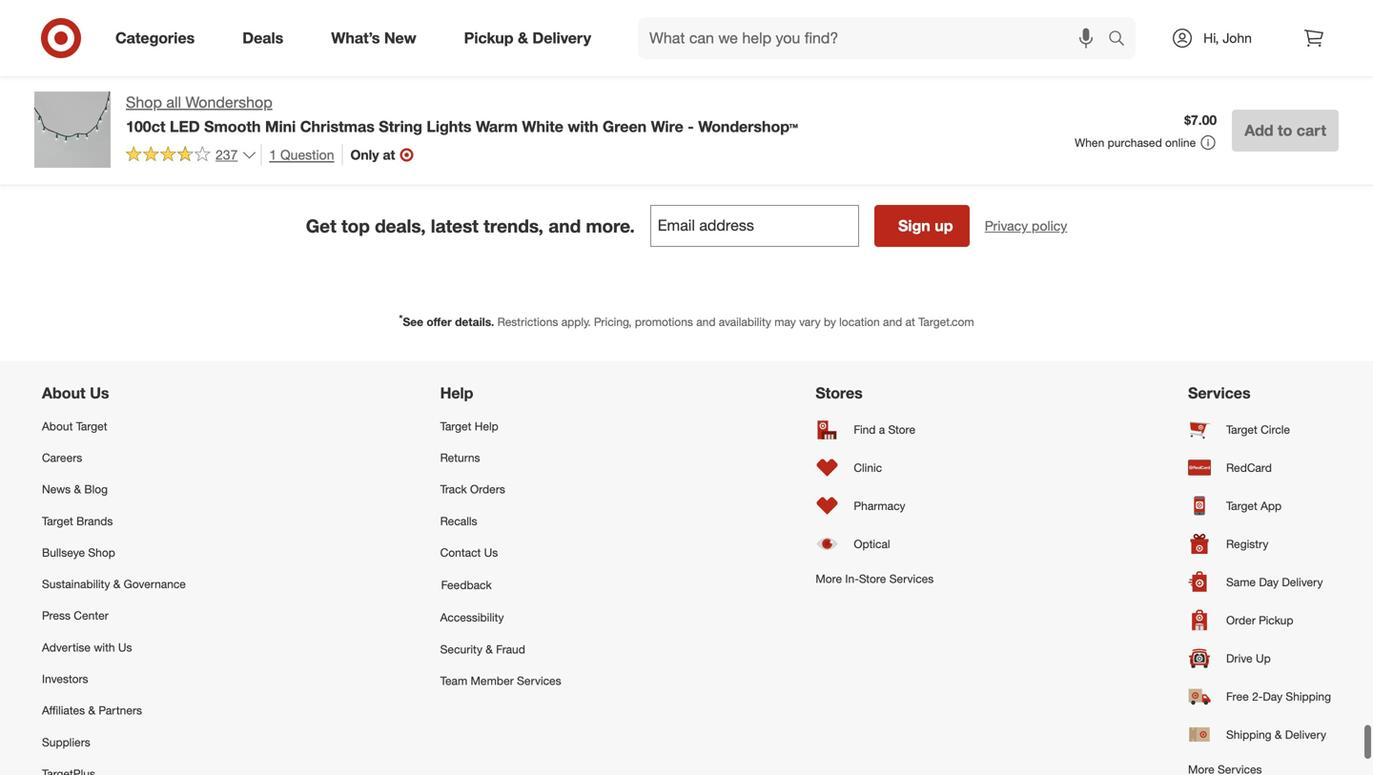 Task type: locate. For each thing, give the bounding box(es) containing it.
shop all wondershop 100ct led smooth mini christmas string lights warm white with green wire - wondershop™
[[126, 93, 798, 136]]

services down fraud
[[517, 674, 561, 688]]

question
[[280, 146, 334, 163]]

& right affiliates
[[88, 703, 95, 718]]

same day delivery link
[[1188, 563, 1331, 601]]

affiliates & partners link
[[42, 695, 186, 726]]

cart
[[1297, 121, 1326, 140]]

shipping down 2-
[[1226, 727, 1272, 742]]

0 horizontal spatial with
[[94, 640, 115, 654]]

delivery inside the pickup & delivery link
[[532, 29, 591, 47]]

0 vertical spatial with
[[568, 117, 598, 136]]

delivery down 'free 2-day shipping'
[[1285, 727, 1326, 742]]

green
[[603, 117, 647, 136]]

target inside target circle link
[[1226, 422, 1257, 436]]

advertisement region
[[536, 0, 822, 135]]

0 vertical spatial store
[[888, 422, 915, 436]]

about up careers
[[42, 419, 73, 433]]

2 vertical spatial delivery
[[1285, 727, 1326, 742]]

and left the availability
[[696, 315, 716, 329]]

order
[[1226, 613, 1256, 627]]

shop down brands
[[88, 545, 115, 560]]

free 2-day shipping
[[1226, 689, 1331, 703]]

& for affiliates
[[88, 703, 95, 718]]

pickup up shop all wondershop 100ct led smooth mini christmas string lights warm white with green wire - wondershop™
[[464, 29, 514, 47]]

& for shipping
[[1275, 727, 1282, 742]]

day right same on the bottom right
[[1259, 575, 1279, 589]]

apply.
[[561, 315, 591, 329]]

redcard link
[[1188, 448, 1331, 487]]

sign
[[898, 217, 930, 235]]

1 vertical spatial delivery
[[1282, 575, 1323, 589]]

what's
[[331, 29, 380, 47]]

0 horizontal spatial services
[[517, 674, 561, 688]]

shop inside shop all wondershop 100ct led smooth mini christmas string lights warm white with green wire - wondershop™
[[126, 93, 162, 112]]

day
[[1259, 575, 1279, 589], [1263, 689, 1283, 703]]

1 about from the top
[[42, 384, 85, 402]]

hi, john
[[1203, 30, 1252, 46]]

0 vertical spatial shipping
[[1286, 689, 1331, 703]]

1 vertical spatial pickup
[[1259, 613, 1293, 627]]

help up the target help
[[440, 384, 473, 402]]

& up white at the left top of the page
[[518, 29, 528, 47]]

1 horizontal spatial store
[[888, 422, 915, 436]]

0 horizontal spatial and
[[548, 215, 581, 237]]

security & fraud link
[[440, 633, 561, 665]]

news & blog link
[[42, 474, 186, 505]]

smooth
[[204, 117, 261, 136]]

0 vertical spatial shop
[[126, 93, 162, 112]]

delivery for shipping & delivery
[[1285, 727, 1326, 742]]

0 vertical spatial pickup
[[464, 29, 514, 47]]

0 vertical spatial delivery
[[532, 29, 591, 47]]

target left the 'circle'
[[1226, 422, 1257, 436]]

1 horizontal spatial services
[[889, 571, 934, 586]]

at right only
[[383, 146, 395, 163]]

delivery for pickup & delivery
[[532, 29, 591, 47]]

store down optical link at right bottom
[[859, 571, 886, 586]]

purchased
[[1108, 135, 1162, 150]]

delivery up order pickup
[[1282, 575, 1323, 589]]

pharmacy
[[854, 498, 905, 513]]

services up target circle
[[1188, 384, 1251, 402]]

1 vertical spatial shop
[[88, 545, 115, 560]]

stores
[[816, 384, 863, 402]]

shipping up shipping & delivery
[[1286, 689, 1331, 703]]

target circle
[[1226, 422, 1290, 436]]

bullseye shop link
[[42, 537, 186, 568]]

& inside sustainability & governance link
[[113, 577, 120, 591]]

& inside shipping & delivery link
[[1275, 727, 1282, 742]]

sustainability & governance
[[42, 577, 186, 591]]

0 horizontal spatial us
[[90, 384, 109, 402]]

free
[[1226, 689, 1249, 703]]

advertise with us link
[[42, 632, 186, 663]]

about for about target
[[42, 419, 73, 433]]

governance
[[124, 577, 186, 591]]

suppliers link
[[42, 726, 186, 758]]

white
[[522, 117, 563, 136]]

0 vertical spatial help
[[440, 384, 473, 402]]

day right free
[[1263, 689, 1283, 703]]

1 question
[[269, 146, 334, 163]]

registry
[[1226, 537, 1269, 551]]

& for security
[[486, 642, 493, 656]]

target for target app
[[1226, 498, 1257, 513]]

target for target help
[[440, 419, 471, 433]]

lights
[[427, 117, 472, 136]]

target down about us
[[76, 419, 107, 433]]

affiliates & partners
[[42, 703, 142, 718]]

target inside target app 'link'
[[1226, 498, 1257, 513]]

2 vertical spatial us
[[118, 640, 132, 654]]

store right a
[[888, 422, 915, 436]]

0 horizontal spatial store
[[859, 571, 886, 586]]

1 vertical spatial with
[[94, 640, 115, 654]]

delivery inside same day delivery link
[[1282, 575, 1323, 589]]

2 horizontal spatial services
[[1188, 384, 1251, 402]]

about us
[[42, 384, 109, 402]]

& down 'free 2-day shipping'
[[1275, 727, 1282, 742]]

with
[[568, 117, 598, 136], [94, 640, 115, 654]]

1 vertical spatial us
[[484, 545, 498, 560]]

and right "location"
[[883, 315, 902, 329]]

delivery up white at the left top of the page
[[532, 29, 591, 47]]

track orders link
[[440, 474, 561, 505]]

us up the about target link at the left of the page
[[90, 384, 109, 402]]

2 about from the top
[[42, 419, 73, 433]]

1 vertical spatial at
[[905, 315, 915, 329]]

services
[[1188, 384, 1251, 402], [889, 571, 934, 586], [517, 674, 561, 688]]

same day delivery
[[1226, 575, 1323, 589]]

restrictions
[[497, 315, 558, 329]]

What can we help you find? suggestions appear below search field
[[638, 17, 1113, 59]]

& left fraud
[[486, 642, 493, 656]]

get
[[306, 215, 336, 237]]

delivery
[[532, 29, 591, 47], [1282, 575, 1323, 589], [1285, 727, 1326, 742]]

track orders
[[440, 482, 505, 496]]

shop up 100ct
[[126, 93, 162, 112]]

1 vertical spatial shipping
[[1226, 727, 1272, 742]]

wondershop
[[185, 93, 272, 112]]

target for target brands
[[42, 514, 73, 528]]

may
[[774, 315, 796, 329]]

1 horizontal spatial shop
[[126, 93, 162, 112]]

find a store link
[[816, 410, 934, 448]]

about for about us
[[42, 384, 85, 402]]

target app link
[[1188, 487, 1331, 525]]

us for about us
[[90, 384, 109, 402]]

0 vertical spatial about
[[42, 384, 85, 402]]

us for contact us
[[484, 545, 498, 560]]

1 vertical spatial help
[[475, 419, 498, 433]]

& inside affiliates & partners link
[[88, 703, 95, 718]]

store for in-
[[859, 571, 886, 586]]

center
[[74, 609, 108, 623]]

get top deals, latest trends, and more.
[[306, 215, 635, 237]]

about
[[42, 384, 85, 402], [42, 419, 73, 433]]

target.com
[[918, 315, 974, 329]]

vary
[[799, 315, 821, 329]]

with down press center link
[[94, 640, 115, 654]]

0 vertical spatial us
[[90, 384, 109, 402]]

at left target.com at the right top
[[905, 315, 915, 329]]

target inside target help link
[[440, 419, 471, 433]]

None text field
[[650, 205, 859, 247]]

1 horizontal spatial at
[[905, 315, 915, 329]]

about up about target
[[42, 384, 85, 402]]

& for news
[[74, 482, 81, 496]]

when purchased online
[[1075, 135, 1196, 150]]

recalls
[[440, 514, 477, 528]]

about target
[[42, 419, 107, 433]]

-
[[688, 117, 694, 136]]

investors
[[42, 672, 88, 686]]

0 horizontal spatial at
[[383, 146, 395, 163]]

optical link
[[816, 525, 934, 563]]

1 vertical spatial about
[[42, 419, 73, 433]]

security & fraud
[[440, 642, 525, 656]]

target inside target brands link
[[42, 514, 73, 528]]

& left blog
[[74, 482, 81, 496]]

& inside news & blog link
[[74, 482, 81, 496]]

redcard
[[1226, 460, 1272, 475]]

target up returns
[[440, 419, 471, 433]]

0 vertical spatial at
[[383, 146, 395, 163]]

up
[[1256, 651, 1271, 665]]

0 vertical spatial services
[[1188, 384, 1251, 402]]

press center link
[[42, 600, 186, 632]]

& inside security & fraud link
[[486, 642, 493, 656]]

at inside * see offer details. restrictions apply. pricing, promotions and availability may vary by location and at target.com
[[905, 315, 915, 329]]

shipping & delivery
[[1226, 727, 1326, 742]]

1 horizontal spatial with
[[568, 117, 598, 136]]

see
[[403, 315, 423, 329]]

target left app
[[1226, 498, 1257, 513]]

news & blog
[[42, 482, 108, 496]]

1 horizontal spatial and
[[696, 315, 716, 329]]

us down press center link
[[118, 640, 132, 654]]

when
[[1075, 135, 1104, 150]]

target down news
[[42, 514, 73, 528]]

services down optical link at right bottom
[[889, 571, 934, 586]]

& down bullseye shop link
[[113, 577, 120, 591]]

led
[[170, 117, 200, 136]]

feedback
[[441, 578, 492, 592]]

* see offer details. restrictions apply. pricing, promotions and availability may vary by location and at target.com
[[399, 312, 974, 329]]

shop
[[126, 93, 162, 112], [88, 545, 115, 560]]

with right white at the left top of the page
[[568, 117, 598, 136]]

1 vertical spatial store
[[859, 571, 886, 586]]

2 horizontal spatial us
[[484, 545, 498, 560]]

us right contact
[[484, 545, 498, 560]]

search button
[[1099, 17, 1145, 63]]

1 horizontal spatial shipping
[[1286, 689, 1331, 703]]

search
[[1099, 31, 1145, 49]]

& inside the pickup & delivery link
[[518, 29, 528, 47]]

policy
[[1032, 218, 1067, 234]]

wondershop™
[[698, 117, 798, 136]]

help up returns link
[[475, 419, 498, 433]]

and left the more.
[[548, 215, 581, 237]]

delivery inside shipping & delivery link
[[1285, 727, 1326, 742]]

pickup right order
[[1259, 613, 1293, 627]]



Task type: vqa. For each thing, say whether or not it's contained in the screenshot.
Target Circle Target
yes



Task type: describe. For each thing, give the bounding box(es) containing it.
a
[[879, 422, 885, 436]]

categories link
[[99, 17, 219, 59]]

christmas
[[300, 117, 375, 136]]

target help link
[[440, 410, 561, 442]]

sponsored
[[765, 136, 822, 151]]

only at
[[350, 146, 395, 163]]

team member services link
[[440, 665, 561, 697]]

sustainability
[[42, 577, 110, 591]]

new
[[384, 29, 416, 47]]

same
[[1226, 575, 1256, 589]]

advertise with us
[[42, 640, 132, 654]]

by
[[824, 315, 836, 329]]

pickup & delivery
[[464, 29, 591, 47]]

0 vertical spatial day
[[1259, 575, 1279, 589]]

2 horizontal spatial and
[[883, 315, 902, 329]]

1 horizontal spatial help
[[475, 419, 498, 433]]

investors link
[[42, 663, 186, 695]]

delivery for same day delivery
[[1282, 575, 1323, 589]]

2-
[[1252, 689, 1263, 703]]

top
[[341, 215, 370, 237]]

location
[[839, 315, 880, 329]]

press center
[[42, 609, 108, 623]]

team member services
[[440, 674, 561, 688]]

advertise
[[42, 640, 91, 654]]

237
[[215, 146, 238, 163]]

app
[[1261, 498, 1282, 513]]

0 horizontal spatial shipping
[[1226, 727, 1272, 742]]

find
[[854, 422, 876, 436]]

bullseye shop
[[42, 545, 115, 560]]

0 horizontal spatial help
[[440, 384, 473, 402]]

accessibility link
[[440, 602, 561, 633]]

target app
[[1226, 498, 1282, 513]]

target circle link
[[1188, 410, 1331, 448]]

only
[[350, 146, 379, 163]]

order pickup link
[[1188, 601, 1331, 639]]

clinic link
[[816, 448, 934, 487]]

offer
[[427, 315, 452, 329]]

1 vertical spatial services
[[889, 571, 934, 586]]

1 horizontal spatial pickup
[[1259, 613, 1293, 627]]

partners
[[99, 703, 142, 718]]

member
[[471, 674, 514, 688]]

optical
[[854, 537, 890, 551]]

privacy
[[985, 218, 1028, 234]]

what's new
[[331, 29, 416, 47]]

drive up link
[[1188, 639, 1331, 677]]

deals,
[[375, 215, 426, 237]]

press
[[42, 609, 71, 623]]

in-
[[845, 571, 859, 586]]

pricing,
[[594, 315, 632, 329]]

affiliates
[[42, 703, 85, 718]]

hi,
[[1203, 30, 1219, 46]]

more
[[816, 571, 842, 586]]

returns link
[[440, 442, 561, 474]]

target brands
[[42, 514, 113, 528]]

john
[[1223, 30, 1252, 46]]

$7.00
[[1184, 112, 1217, 128]]

drive up
[[1226, 651, 1271, 665]]

mini
[[265, 117, 296, 136]]

& for pickup
[[518, 29, 528, 47]]

about target link
[[42, 410, 186, 442]]

1 horizontal spatial us
[[118, 640, 132, 654]]

image of 100ct led smooth mini christmas string lights warm white with green wire - wondershop™ image
[[34, 92, 111, 168]]

free 2-day shipping link
[[1188, 677, 1331, 715]]

& for sustainability
[[113, 577, 120, 591]]

careers
[[42, 451, 82, 465]]

fraud
[[496, 642, 525, 656]]

sign up button
[[874, 205, 969, 247]]

1
[[269, 146, 277, 163]]

0 horizontal spatial pickup
[[464, 29, 514, 47]]

blog
[[84, 482, 108, 496]]

0 horizontal spatial shop
[[88, 545, 115, 560]]

online
[[1165, 135, 1196, 150]]

target inside the about target link
[[76, 419, 107, 433]]

target for target circle
[[1226, 422, 1257, 436]]

with inside shop all wondershop 100ct led smooth mini christmas string lights warm white with green wire - wondershop™
[[568, 117, 598, 136]]

orders
[[470, 482, 505, 496]]

availability
[[719, 315, 771, 329]]

bullseye
[[42, 545, 85, 560]]

add to cart
[[1245, 121, 1326, 140]]

contact us
[[440, 545, 498, 560]]

registry link
[[1188, 525, 1331, 563]]

pharmacy link
[[816, 487, 934, 525]]

add to cart button
[[1232, 110, 1339, 151]]

1 vertical spatial day
[[1263, 689, 1283, 703]]

trends,
[[484, 215, 543, 237]]

pickup & delivery link
[[448, 17, 615, 59]]

accessibility
[[440, 610, 504, 625]]

store for a
[[888, 422, 915, 436]]

recalls link
[[440, 505, 561, 537]]

feedback button
[[440, 568, 561, 602]]

wire
[[651, 117, 683, 136]]

find a store
[[854, 422, 915, 436]]

2 vertical spatial services
[[517, 674, 561, 688]]



